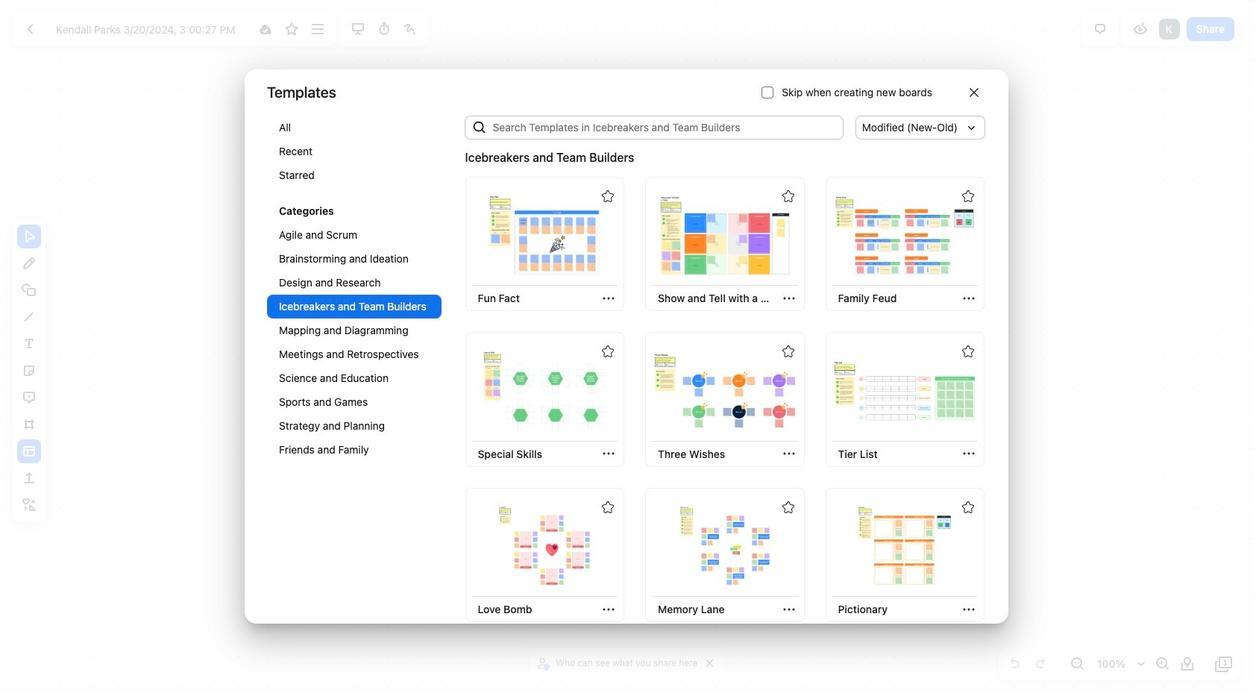 Task type: describe. For each thing, give the bounding box(es) containing it.
star this whiteboard image for thumbnail for love bomb
[[602, 501, 614, 513]]

star this whiteboard image for card for template show and tell with a twist element
[[782, 190, 794, 202]]

thumbnail for fun fact image
[[474, 193, 616, 277]]

thumbnail for memory lane image
[[654, 504, 796, 588]]

card for template pictionary element
[[826, 488, 985, 622]]

pages image
[[1216, 655, 1233, 673]]

thumbnail for three wishes image
[[654, 349, 796, 432]]

zoom out image
[[1069, 655, 1086, 673]]

card for template special skills element
[[465, 332, 625, 467]]

Search Templates in Icebreakers and Team Builders text field
[[487, 116, 844, 140]]

presentation image
[[349, 20, 367, 38]]

thumbnail for special skills image
[[474, 349, 616, 432]]

dashboard image
[[22, 20, 40, 38]]

card for template tier list element
[[826, 332, 985, 467]]

star this whiteboard image for card for template tier list element
[[963, 346, 975, 358]]

card for template memory lane element
[[645, 488, 805, 622]]

close image
[[970, 88, 979, 97]]

timer image
[[375, 20, 393, 38]]



Task type: vqa. For each thing, say whether or not it's contained in the screenshot.
the Thumbnail for Three Wishes
yes



Task type: locate. For each thing, give the bounding box(es) containing it.
card for template three wishes element
[[645, 332, 805, 467]]

thumbnail for love bomb image
[[474, 504, 616, 588]]

list item
[[1158, 17, 1182, 41]]

laser image
[[402, 20, 420, 38]]

star this whiteboard image for thumbnail for fun fact
[[602, 190, 614, 202]]

star this whiteboard image
[[283, 20, 301, 38], [782, 190, 794, 202], [963, 190, 975, 202], [963, 346, 975, 358]]

card for template love bomb element
[[465, 488, 625, 622]]

star this whiteboard image inside card for template love bomb element
[[602, 501, 614, 513]]

star this whiteboard image inside card for template fun fact element
[[602, 190, 614, 202]]

star this whiteboard image for 'thumbnail for pictionary'
[[963, 501, 975, 513]]

thumbnail for show and tell with a twist image
[[654, 193, 796, 277]]

star this whiteboard image for thumbnail for three wishes
[[782, 346, 794, 358]]

star this whiteboard image for thumbnail for special skills in the bottom left of the page
[[602, 346, 614, 358]]

list
[[1158, 17, 1182, 41]]

star this whiteboard image inside card for template memory lane element
[[782, 501, 794, 513]]

Document name text field
[[45, 17, 251, 41]]

thumbnail for tier list image
[[834, 349, 976, 432]]

star this whiteboard image inside card for template show and tell with a twist element
[[782, 190, 794, 202]]

card for template family feud element
[[826, 177, 985, 311]]

status
[[465, 149, 635, 166]]

card for template fun fact element
[[465, 177, 625, 311]]

more options image
[[309, 20, 327, 38]]

zoom in image
[[1154, 655, 1171, 673]]

close image
[[706, 660, 714, 667]]

star this whiteboard image inside the card for template family feud element
[[963, 190, 975, 202]]

thumbnail for pictionary image
[[834, 504, 976, 588]]

comment panel image
[[1092, 20, 1109, 38]]

card for template show and tell with a twist element
[[645, 177, 805, 311]]

star this whiteboard image inside 'card for template three wishes' 'element'
[[782, 346, 794, 358]]

star this whiteboard image for thumbnail for memory lane
[[782, 501, 794, 513]]

star this whiteboard image inside card for template tier list element
[[963, 346, 975, 358]]

thumbnail for family feud image
[[834, 193, 976, 277]]

star this whiteboard image inside card for template pictionary element
[[963, 501, 975, 513]]

categories element
[[267, 116, 441, 477]]

star this whiteboard image inside 'card for template special skills' element
[[602, 346, 614, 358]]

star this whiteboard image
[[602, 190, 614, 202], [602, 346, 614, 358], [782, 346, 794, 358], [602, 501, 614, 513], [782, 501, 794, 513], [963, 501, 975, 513]]

star this whiteboard image for the card for template family feud element
[[963, 190, 975, 202]]



